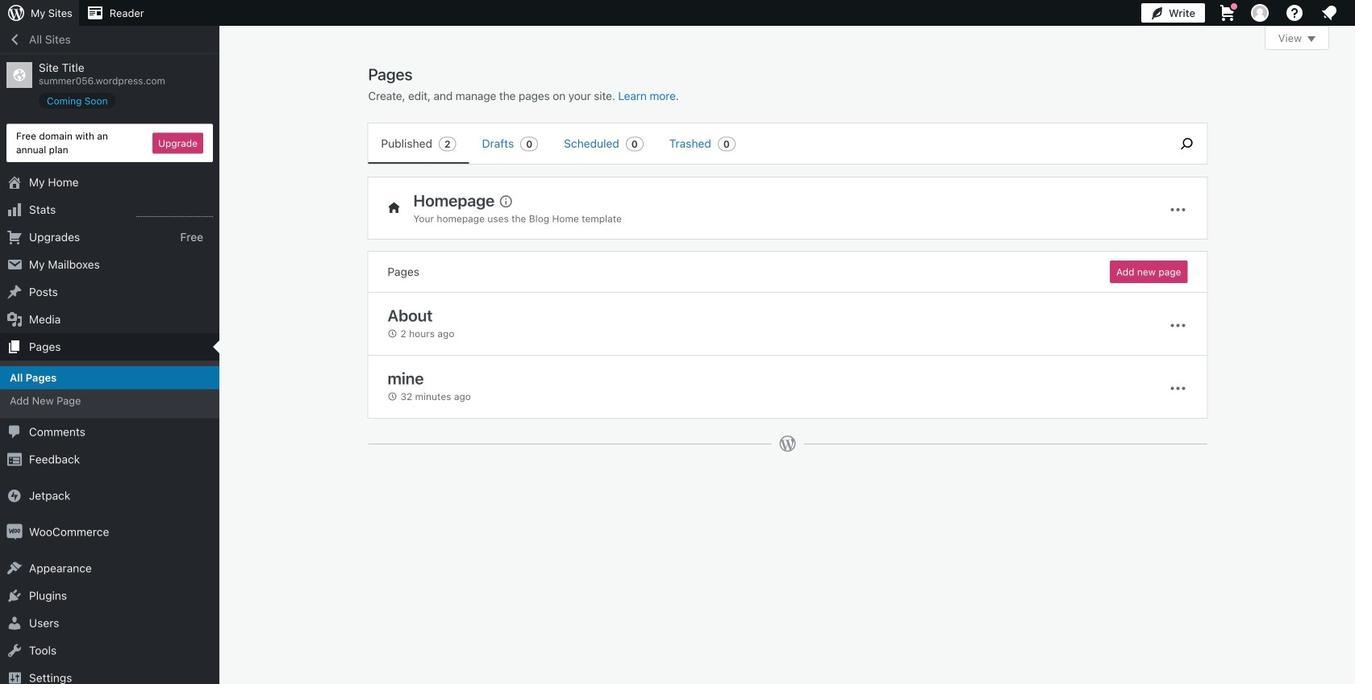 Task type: locate. For each thing, give the bounding box(es) containing it.
list item
[[1348, 82, 1355, 158], [1348, 158, 1355, 234], [1348, 234, 1355, 293]]

manage your notifications image
[[1320, 3, 1339, 23]]

my shopping cart image
[[1218, 3, 1237, 23]]

menu
[[368, 123, 1159, 164]]

0 vertical spatial toggle menu image
[[1168, 200, 1188, 219]]

closed image
[[1308, 36, 1316, 42]]

0 vertical spatial img image
[[6, 488, 23, 504]]

img image
[[6, 488, 23, 504], [6, 524, 23, 540]]

2 toggle menu image from the top
[[1168, 316, 1188, 335]]

None search field
[[1167, 123, 1207, 164]]

1 vertical spatial toggle menu image
[[1168, 316, 1188, 335]]

1 vertical spatial img image
[[6, 524, 23, 540]]

toggle menu image
[[1168, 200, 1188, 219], [1168, 316, 1188, 335], [1168, 379, 1188, 398]]

more information image
[[498, 193, 512, 208]]

my profile image
[[1251, 4, 1269, 22]]

help image
[[1285, 3, 1304, 23]]

1 toggle menu image from the top
[[1168, 200, 1188, 219]]

2 vertical spatial toggle menu image
[[1168, 379, 1188, 398]]

main content
[[368, 26, 1329, 469]]

3 list item from the top
[[1348, 234, 1355, 293]]

3 toggle menu image from the top
[[1168, 379, 1188, 398]]



Task type: vqa. For each thing, say whether or not it's contained in the screenshot.
the top img
yes



Task type: describe. For each thing, give the bounding box(es) containing it.
1 img image from the top
[[6, 488, 23, 504]]

1 list item from the top
[[1348, 82, 1355, 158]]

2 list item from the top
[[1348, 158, 1355, 234]]

2 img image from the top
[[6, 524, 23, 540]]

open search image
[[1167, 134, 1207, 153]]

highest hourly views 0 image
[[136, 207, 213, 217]]



